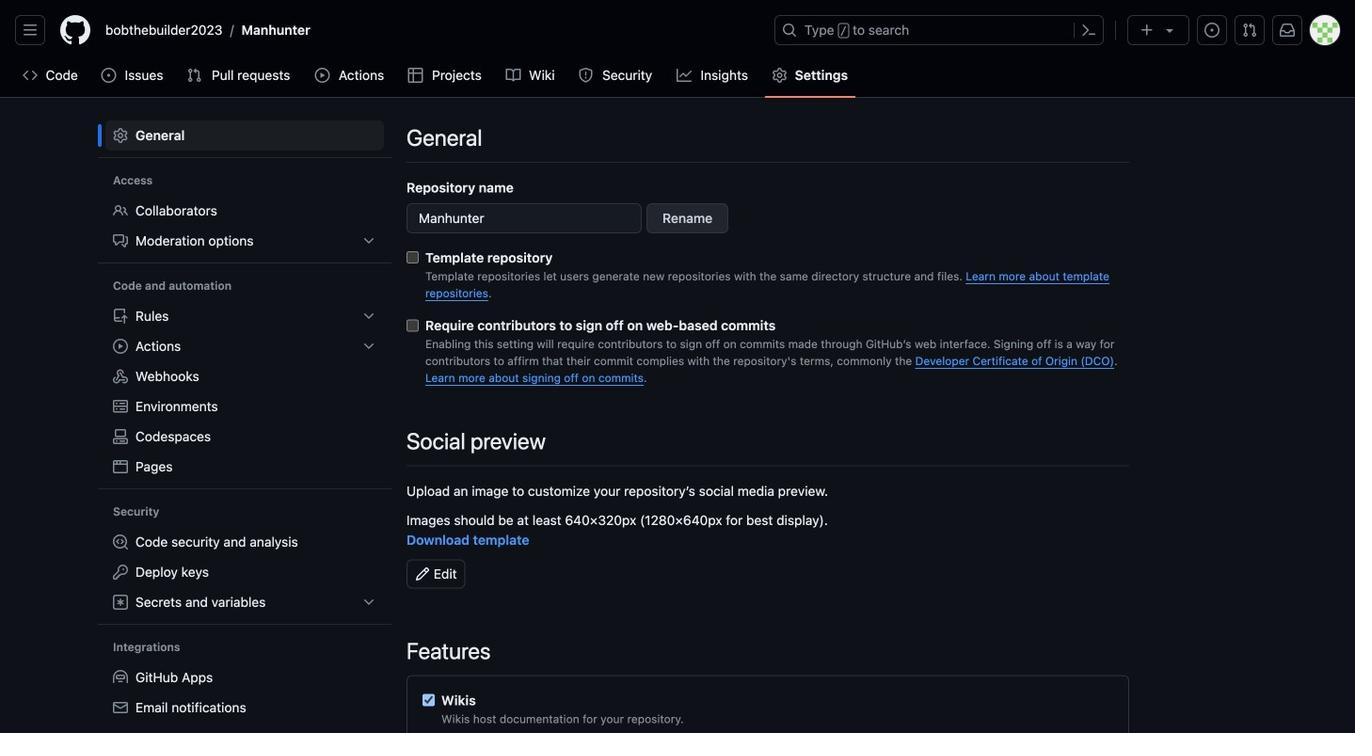 Task type: locate. For each thing, give the bounding box(es) containing it.
git pull request image
[[187, 68, 202, 83]]

command palette image
[[1082, 23, 1097, 38]]

None checkbox
[[407, 251, 419, 264]]

mail image
[[113, 700, 128, 715]]

play image
[[315, 68, 330, 83]]

None text field
[[407, 203, 642, 233]]

people image
[[113, 203, 128, 218]]

homepage image
[[60, 15, 90, 45]]

notifications image
[[1280, 23, 1295, 38]]

browser image
[[113, 459, 128, 474]]

codespaces image
[[113, 429, 128, 444]]

list
[[98, 15, 763, 45], [105, 196, 384, 256], [105, 301, 384, 482], [105, 527, 384, 618], [105, 663, 384, 723]]

triangle down image
[[1163, 23, 1178, 38]]

plus image
[[1140, 23, 1155, 38]]

None checkbox
[[407, 320, 419, 332], [423, 694, 435, 707], [407, 320, 419, 332], [423, 694, 435, 707]]

issue opened image
[[101, 68, 116, 83]]



Task type: vqa. For each thing, say whether or not it's contained in the screenshot.
GRAPH icon
yes



Task type: describe. For each thing, give the bounding box(es) containing it.
server image
[[113, 399, 128, 414]]

book image
[[506, 68, 521, 83]]

shield image
[[578, 68, 594, 83]]

gear image
[[113, 128, 128, 143]]

key image
[[113, 565, 128, 580]]

pencil image
[[415, 567, 430, 582]]

graph image
[[677, 68, 692, 83]]

git pull request image
[[1243, 23, 1258, 38]]

webhook image
[[113, 369, 128, 384]]

issue opened image
[[1205, 23, 1220, 38]]

code image
[[23, 68, 38, 83]]

gear image
[[773, 68, 788, 83]]

codescan image
[[113, 535, 128, 550]]

wikis group
[[423, 691, 1114, 733]]

table image
[[408, 68, 423, 83]]

hubot image
[[113, 670, 128, 685]]



